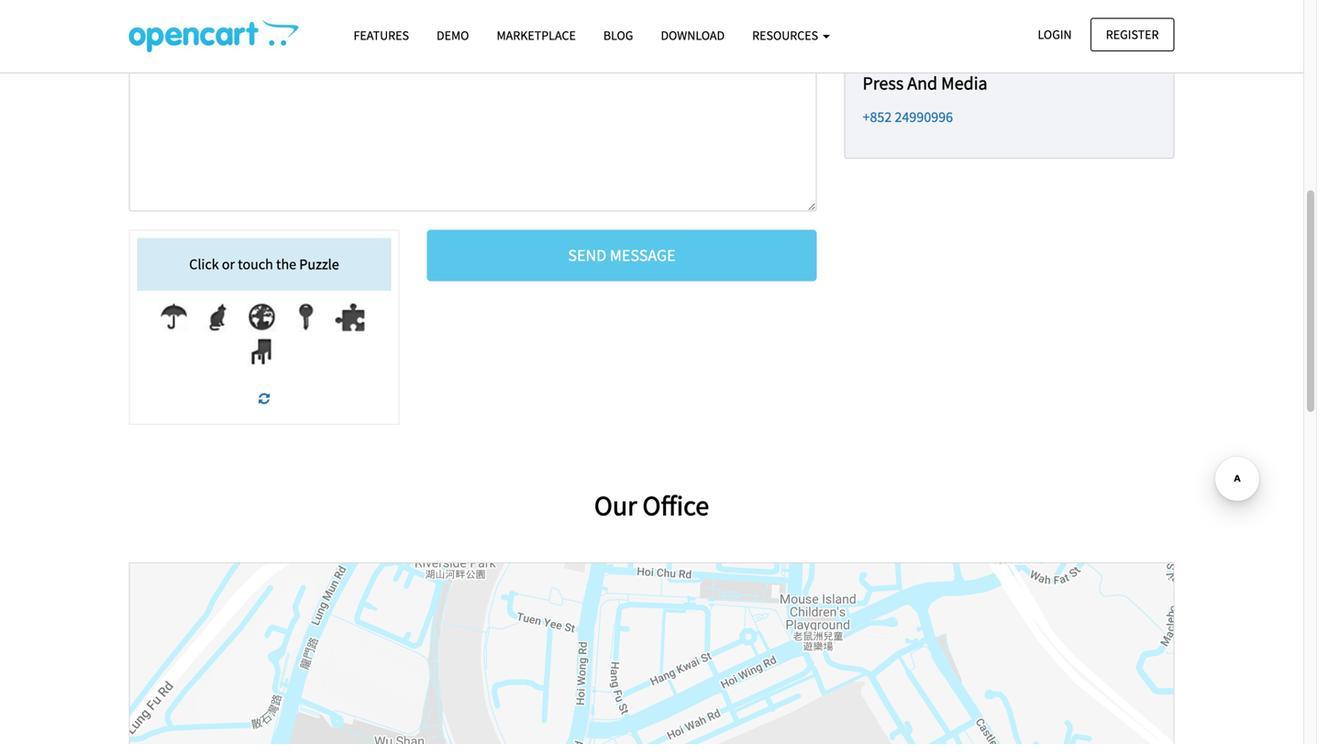 Task type: describe. For each thing, give the bounding box(es) containing it.
features
[[354, 27, 409, 44]]

demo link
[[423, 19, 483, 52]]

send message button
[[427, 230, 817, 281]]

puzzle
[[299, 255, 339, 274]]

+852 24990996 link
[[863, 108, 954, 126]]

our office
[[595, 488, 709, 523]]

touch
[[238, 255, 273, 274]]

0 horizontal spatial message
[[139, 4, 198, 25]]

marketplace
[[497, 27, 576, 44]]

login link
[[1023, 18, 1088, 51]]

download
[[661, 27, 725, 44]]

download link
[[647, 19, 739, 52]]

media
[[942, 72, 988, 95]]

24990996
[[895, 108, 954, 126]]

click or touch the puzzle
[[189, 255, 339, 274]]

message inside button
[[610, 245, 676, 266]]

map region
[[130, 564, 1174, 744]]

+852 24990996
[[863, 108, 954, 126]]

click
[[189, 255, 219, 274]]

features link
[[340, 19, 423, 52]]

press and media
[[863, 72, 988, 95]]

marketplace link
[[483, 19, 590, 52]]



Task type: vqa. For each thing, say whether or not it's contained in the screenshot.
the top PRO
no



Task type: locate. For each thing, give the bounding box(es) containing it.
resources link
[[739, 19, 844, 52]]

press
[[863, 72, 904, 95]]

office
[[643, 488, 709, 523]]

register link
[[1091, 18, 1175, 51]]

send message
[[568, 245, 676, 266]]

demo
[[437, 27, 469, 44]]

blog
[[604, 27, 634, 44]]

+852
[[863, 108, 892, 126]]

login
[[1038, 26, 1072, 43]]

1 vertical spatial message
[[610, 245, 676, 266]]

1 horizontal spatial message
[[610, 245, 676, 266]]

blog link
[[590, 19, 647, 52]]

the
[[276, 255, 297, 274]]

0 vertical spatial message
[[139, 4, 198, 25]]

refresh image
[[259, 393, 270, 405]]

or
[[222, 255, 235, 274]]

message
[[139, 4, 198, 25], [610, 245, 676, 266]]

Message text field
[[129, 33, 817, 212]]

opencart - contact image
[[129, 19, 299, 52]]

our
[[595, 488, 637, 523]]

and
[[908, 72, 938, 95]]

resources
[[753, 27, 821, 44]]

register
[[1107, 26, 1160, 43]]

send
[[568, 245, 607, 266]]



